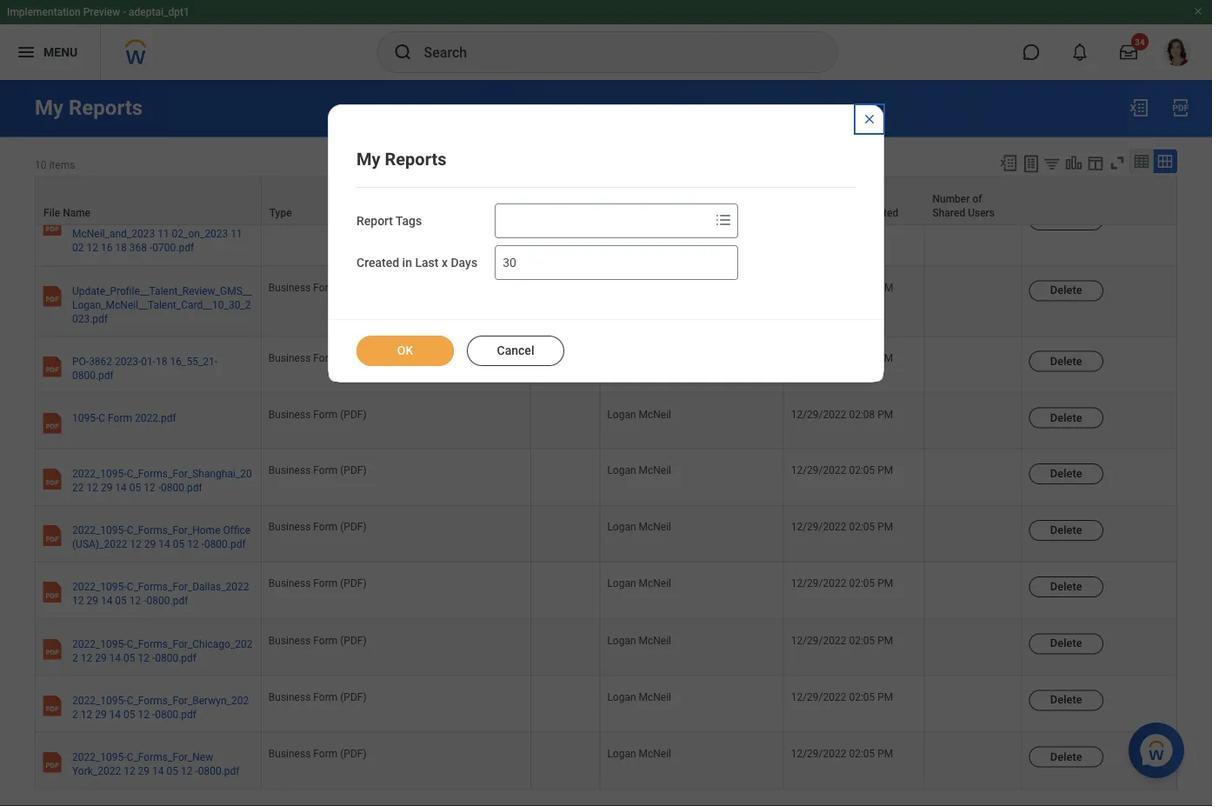 Task type: locate. For each thing, give the bounding box(es) containing it.
- right preview
[[123, 6, 126, 18]]

3862
[[89, 355, 112, 367]]

- down the c_forms_for_new
[[195, 765, 198, 777]]

delete button
[[1029, 210, 1103, 230], [1029, 280, 1103, 301], [1029, 351, 1103, 372], [1029, 408, 1103, 428], [1029, 463, 1103, 484], [1029, 520, 1103, 541], [1029, 577, 1103, 597], [1029, 633, 1103, 654], [1029, 690, 1103, 711], [1029, 747, 1103, 767]]

8 mcneil from the top
[[639, 747, 671, 760]]

12 29 14 05 12 -0800.pdf for c_forms_for_chicago_202
[[78, 652, 197, 664]]

8 logan from the top
[[607, 747, 636, 760]]

7 logan from the top
[[607, 691, 636, 703]]

05 inside 2022_1095-c_forms_for_new york_2022 12 29 14 05 12 -0800.pdf
[[167, 765, 178, 777]]

3 12/29/2022 from the top
[[791, 521, 846, 533]]

time_calendar_for_logan mcneil_and_2023 11 02_on_2023 11 02 12 16 18 368 -0700.pdf
[[72, 214, 242, 254]]

0800.pdf down c_forms_for_chicago_202
[[155, 652, 197, 664]]

1 mcneil from the top
[[639, 210, 671, 223]]

29 inside 2022_1095-c_forms_for_new york_2022 12 29 14 05 12 -0800.pdf
[[138, 765, 150, 777]]

delete
[[1050, 213, 1082, 226], [1050, 284, 1082, 297], [1050, 354, 1082, 367], [1050, 411, 1082, 424], [1050, 467, 1082, 480], [1050, 523, 1082, 536], [1050, 580, 1082, 593], [1050, 636, 1082, 650], [1050, 693, 1082, 706], [1050, 750, 1082, 763]]

form
[[313, 210, 338, 223], [313, 281, 338, 293], [313, 352, 338, 364], [313, 408, 338, 421], [108, 412, 132, 424], [313, 464, 338, 476], [313, 521, 338, 533], [313, 577, 338, 590], [313, 634, 338, 646], [313, 691, 338, 703], [313, 747, 338, 760]]

2 vertical spatial 12 29 14 05 12 -0800.pdf
[[78, 708, 197, 720]]

ok button
[[357, 336, 454, 366]]

logan mcneil for 2022_1095-c_forms_for_shanghai_20 22
[[607, 464, 671, 476]]

02:05 for c_forms_for_chicago_202
[[849, 634, 875, 646]]

2 delete button from the top
[[1029, 280, 1103, 301]]

2
[[72, 652, 78, 664], [72, 708, 78, 720]]

1 horizontal spatial file
[[539, 207, 556, 219]]

5 mcneil from the top
[[639, 577, 671, 590]]

created by button
[[600, 177, 783, 224]]

12 29 14 05 12 -0800.pdf
[[84, 482, 202, 494], [78, 652, 197, 664], [78, 708, 197, 720]]

0800.pdf down c_forms_for_berwyn_202
[[155, 708, 197, 720]]

logan for time_calendar_for_logan
[[607, 210, 636, 223]]

4 delete button from the top
[[1029, 408, 1103, 428]]

my reports inside dialog
[[357, 149, 447, 169]]

18 left '16_55_21-'
[[156, 355, 167, 367]]

logan mcneil
[[607, 210, 671, 223], [607, 408, 671, 421], [607, 464, 671, 476], [607, 521, 671, 533], [607, 577, 671, 590], [607, 634, 671, 646], [607, 691, 671, 703], [607, 747, 671, 760]]

18 right 16
[[115, 242, 127, 254]]

10 delete button from the top
[[1029, 747, 1103, 767]]

10/30/2023
[[791, 281, 846, 293]]

12 inside "time_calendar_for_logan mcneil_and_2023 11 02_on_2023 11 02 12 16 18 368 -0700.pdf"
[[86, 242, 98, 254]]

3 (pdf) from the top
[[340, 352, 367, 364]]

4 delete from the top
[[1050, 411, 1082, 424]]

12/29/2022 for 2022_1095-c_forms_for_chicago_202 2
[[791, 634, 846, 646]]

row
[[35, 176, 1177, 225]]

01/18/2023 04:55 pm
[[791, 352, 893, 364]]

mcneil for 2022_1095-c_forms_for_chicago_202 2
[[639, 634, 671, 646]]

business form (pdf)
[[269, 210, 367, 223], [269, 281, 367, 293], [269, 352, 367, 364], [269, 408, 367, 421], [269, 464, 367, 476], [269, 521, 367, 533], [269, 577, 367, 590], [269, 634, 367, 646], [269, 691, 367, 703], [269, 747, 367, 760]]

11 right 02_on_2023
[[231, 228, 242, 240]]

12/29/2022
[[791, 408, 846, 421], [791, 464, 846, 476], [791, 521, 846, 533], [791, 577, 846, 590], [791, 634, 846, 646], [791, 691, 846, 703], [791, 747, 846, 760]]

3 delete button from the top
[[1029, 351, 1103, 372]]

reports up type popup button on the top left of page
[[385, 149, 447, 169]]

2 (pdf) from the top
[[340, 281, 367, 293]]

05 down the c_forms_for_new
[[167, 765, 178, 777]]

1 12/29/2022 02:05 pm from the top
[[791, 464, 893, 476]]

14
[[115, 482, 127, 494], [158, 538, 170, 550], [101, 595, 112, 607], [109, 652, 121, 664], [109, 708, 121, 720], [152, 765, 164, 777]]

0 horizontal spatial 11
[[158, 228, 169, 240]]

0 horizontal spatial my reports
[[35, 95, 143, 120]]

6 delete from the top
[[1050, 523, 1082, 536]]

date
[[792, 207, 813, 219]]

reports
[[69, 95, 143, 120], [385, 149, 447, 169]]

my reports dialog
[[328, 104, 884, 383]]

c_forms_for_new
[[127, 751, 213, 763]]

2022_1095- inside 2022_1095-c_forms_for_dallas_2022 12 29 14 05 12 -0800.pdf
[[72, 581, 127, 593]]

0 horizontal spatial my
[[35, 95, 64, 120]]

notifications large image
[[1071, 43, 1089, 61]]

9 business form (pdf) from the top
[[269, 691, 367, 703]]

1095-c form 2022.pdf link
[[72, 408, 176, 438]]

created right time
[[862, 207, 898, 219]]

tags
[[396, 214, 422, 228]]

4 logan from the top
[[607, 521, 636, 533]]

11
[[158, 228, 169, 240], [231, 228, 242, 240]]

16_55_21-
[[170, 355, 217, 367]]

0800.pdf down the c_forms_for_new
[[198, 765, 240, 777]]

5 pm from the top
[[878, 521, 893, 533]]

delete row
[[35, 196, 1177, 266], [35, 266, 1177, 337], [35, 337, 1177, 394], [35, 394, 1177, 449], [35, 449, 1177, 506], [35, 506, 1177, 563], [35, 563, 1177, 619], [35, 619, 1177, 676], [35, 676, 1177, 733], [35, 733, 1177, 789]]

2022_1095- inside 2022_1095-c_forms_for_shanghai_20 22
[[72, 468, 127, 480]]

1 business from the top
[[269, 210, 311, 223]]

1 vertical spatial 18
[[156, 355, 167, 367]]

6 logan mcneil from the top
[[607, 634, 671, 646]]

2 12/29/2022 from the top
[[791, 464, 846, 476]]

1 vertical spatial my
[[357, 149, 380, 169]]

05 inside 2022_1095-c_forms_for_dallas_2022 12 29 14 05 12 -0800.pdf
[[115, 595, 127, 607]]

prompts image
[[713, 210, 734, 230]]

created left 'by'
[[608, 207, 645, 219]]

1 horizontal spatial created
[[608, 207, 645, 219]]

12 29 14 05 12 -0800.pdf down c_forms_for_berwyn_202
[[78, 708, 197, 720]]

my reports
[[35, 95, 143, 120], [357, 149, 447, 169]]

12 29 14 05 12 -0800.pdf up 2022_1095-c_forms_for_home
[[84, 482, 202, 494]]

05 down (usa)_2022 at the bottom left of page
[[115, 595, 127, 607]]

number
[[933, 193, 970, 205]]

14 inside 2022_1095-c_forms_for_new york_2022 12 29 14 05 12 -0800.pdf
[[152, 765, 164, 777]]

1 delete button from the top
[[1029, 210, 1103, 230]]

2023-
[[115, 355, 141, 367]]

reports up "items"
[[69, 95, 143, 120]]

02
[[72, 242, 84, 254]]

7 mcneil from the top
[[639, 691, 671, 703]]

1 horizontal spatial reports
[[385, 149, 447, 169]]

2 2022_1095- from the top
[[72, 524, 127, 536]]

05 down the c_forms_for_home
[[173, 538, 184, 550]]

ok
[[397, 343, 413, 358]]

time
[[836, 207, 859, 219]]

0 vertical spatial 12 29 14 05 12 -0800.pdf
[[84, 482, 202, 494]]

office
[[223, 524, 251, 536]]

click to view/edit grid preferences image
[[1086, 153, 1105, 173]]

expand/collapse chart image
[[1064, 153, 1083, 173]]

11/02/2023 12:16 pm
[[791, 210, 893, 223]]

4 12/29/2022 02:05 pm from the top
[[791, 634, 893, 646]]

mcneil for 2022_1095-c_forms_for_berwyn_202 2
[[639, 691, 671, 703]]

(pdf)
[[340, 210, 367, 223], [340, 281, 367, 293], [340, 352, 367, 364], [340, 408, 367, 421], [340, 464, 367, 476], [340, 521, 367, 533], [340, 577, 367, 590], [340, 634, 367, 646], [340, 691, 367, 703], [340, 747, 367, 760]]

1 vertical spatial 12 29 14 05 12 -0800.pdf
[[78, 652, 197, 664]]

4 2022_1095- from the top
[[72, 638, 127, 650]]

7 12/29/2022 from the top
[[791, 747, 846, 760]]

29 down the c_forms_for_new
[[138, 765, 150, 777]]

created inside my reports dialog
[[357, 256, 399, 270]]

3 logan mcneil from the top
[[607, 464, 671, 476]]

12/29/2022 02:05 pm for 2022_1095-c_forms_for_shanghai_20 22
[[791, 464, 893, 476]]

5 (pdf) from the top
[[340, 464, 367, 476]]

1 pm from the top
[[878, 210, 893, 223]]

0 horizontal spatial 18
[[115, 242, 127, 254]]

02:05 for c_forms_for_home
[[849, 521, 875, 533]]

po-
[[72, 355, 89, 367]]

0800.pdf down 3862
[[72, 369, 114, 381]]

9 pm from the top
[[878, 747, 893, 760]]

7 delete row from the top
[[35, 563, 1177, 619]]

my reports inside main content
[[35, 95, 143, 120]]

22
[[72, 482, 84, 494]]

3 logan from the top
[[607, 464, 636, 476]]

- down c_forms_for_dallas_2022
[[144, 595, 147, 607]]

0800.pdf
[[72, 369, 114, 381], [161, 482, 202, 494], [204, 538, 246, 550], [147, 595, 188, 607], [155, 652, 197, 664], [155, 708, 197, 720], [198, 765, 240, 777]]

12/29/2022 for 2022_1095-c_forms_for_home
[[791, 521, 846, 533]]

file up created in last x days text field
[[539, 207, 556, 219]]

file button
[[531, 177, 599, 224]]

0 vertical spatial reports
[[69, 95, 143, 120]]

0 vertical spatial 2
[[72, 652, 78, 664]]

5 delete row from the top
[[35, 449, 1177, 506]]

toolbar
[[991, 149, 1177, 176]]

12/29/2022 02:05 pm for 2022_1095-c_forms_for_berwyn_202 2
[[791, 691, 893, 703]]

2022_1095-c_forms_for_new york_2022 12 29 14 05 12 -0800.pdf
[[72, 751, 240, 777]]

1 2 from the top
[[72, 652, 78, 664]]

10 delete row from the top
[[35, 733, 1177, 789]]

1 02:05 from the top
[[849, 464, 875, 476]]

0 vertical spatial my
[[35, 95, 64, 120]]

3 delete row from the top
[[35, 337, 1177, 394]]

created
[[608, 207, 645, 219], [862, 207, 898, 219], [357, 256, 399, 270]]

1 vertical spatial reports
[[385, 149, 447, 169]]

update_profile__talent_review_gms__
[[72, 285, 252, 297]]

14 down (usa)_2022 at the bottom left of page
[[101, 595, 112, 607]]

pm for 2022_1095-c_forms_for_shanghai_20 22
[[878, 464, 893, 476]]

10/30/2023 10:20 am
[[791, 281, 893, 293]]

4 02:05 from the top
[[849, 634, 875, 646]]

0 vertical spatial my reports
[[35, 95, 143, 120]]

1 delete row from the top
[[35, 196, 1177, 266]]

pm for time_calendar_for_logan
[[878, 210, 893, 223]]

4 (pdf) from the top
[[340, 408, 367, 421]]

users
[[968, 207, 995, 219]]

29
[[101, 482, 112, 494], [144, 538, 156, 550], [86, 595, 98, 607], [95, 652, 107, 664], [95, 708, 107, 720], [138, 765, 150, 777]]

my reports up type popup button on the top left of page
[[357, 149, 447, 169]]

pm
[[878, 210, 893, 223], [878, 352, 893, 364], [878, 408, 893, 421], [878, 464, 893, 476], [878, 521, 893, 533], [878, 577, 893, 590], [878, 634, 893, 646], [878, 691, 893, 703], [878, 747, 893, 760]]

0 horizontal spatial created
[[357, 256, 399, 270]]

created for created in last x days
[[357, 256, 399, 270]]

file left name at the top of page
[[43, 207, 60, 219]]

logan mcneil for 2022_1095-c_forms_for_home
[[607, 521, 671, 533]]

1 vertical spatial 2
[[72, 708, 78, 720]]

1 horizontal spatial 18
[[156, 355, 167, 367]]

1 logan mcneil from the top
[[607, 210, 671, 223]]

Report Tags field
[[496, 205, 710, 237]]

2 logan mcneil from the top
[[607, 408, 671, 421]]

2022_1095-
[[72, 468, 127, 480], [72, 524, 127, 536], [72, 581, 127, 593], [72, 638, 127, 650], [72, 694, 127, 706], [72, 751, 127, 763]]

logan for 2022_1095-c_forms_for_dallas_2022
[[607, 577, 636, 590]]

0800.pdf inside 2022_1095-c_forms_for_dallas_2022 12 29 14 05 12 -0800.pdf
[[147, 595, 188, 607]]

1095-
[[72, 412, 98, 424]]

created left in
[[357, 256, 399, 270]]

profile logan mcneil element
[[1153, 33, 1202, 71]]

my reports up "items"
[[35, 95, 143, 120]]

0 vertical spatial 18
[[115, 242, 127, 254]]

05 up 2022_1095-c_forms_for_home
[[129, 482, 141, 494]]

6 02:05 from the top
[[849, 747, 875, 760]]

2022.pdf
[[135, 412, 176, 424]]

view printable version (pdf) image
[[1170, 97, 1191, 118]]

8 delete from the top
[[1050, 636, 1082, 650]]

0800.pdf down c_forms_for_dallas_2022
[[147, 595, 188, 607]]

4 pm from the top
[[878, 464, 893, 476]]

date and time created
[[792, 207, 898, 219]]

- down c_forms_for_berwyn_202
[[152, 708, 155, 720]]

2 horizontal spatial created
[[862, 207, 898, 219]]

0 horizontal spatial file
[[43, 207, 60, 219]]

2 inside "2022_1095-c_forms_for_berwyn_202 2"
[[72, 708, 78, 720]]

- inside 2022_1095-c_forms_for_new york_2022 12 29 14 05 12 -0800.pdf
[[195, 765, 198, 777]]

2 2 from the top
[[72, 708, 78, 720]]

2022_1095- inside 2022_1095-c_forms_for_new york_2022 12 29 14 05 12 -0800.pdf
[[72, 751, 127, 763]]

11 up the 0700.pdf
[[158, 228, 169, 240]]

mcneil for 2022_1095-c_forms_for_new
[[639, 747, 671, 760]]

mcneil for time_calendar_for_logan
[[639, 210, 671, 223]]

shared
[[933, 207, 965, 219]]

my up 10 items
[[35, 95, 64, 120]]

2022_1095- for c_forms_for_new
[[72, 751, 127, 763]]

1 (pdf) from the top
[[340, 210, 367, 223]]

2 logan from the top
[[607, 408, 636, 421]]

export to worksheets image
[[1021, 153, 1042, 174]]

- down c_forms_for_chicago_202
[[152, 652, 155, 664]]

-
[[123, 6, 126, 18], [150, 242, 152, 254], [158, 482, 161, 494], [201, 538, 204, 550], [144, 595, 147, 607], [152, 652, 155, 664], [152, 708, 155, 720], [195, 765, 198, 777]]

1 file from the left
[[43, 207, 60, 219]]

2 inside 2022_1095-c_forms_for_chicago_202 2
[[72, 652, 78, 664]]

12/29/2022 02:05 pm for 2022_1095-c_forms_for_home
[[791, 521, 893, 533]]

0800.pdf down office
[[204, 538, 246, 550]]

3 mcneil from the top
[[639, 464, 671, 476]]

cancel button
[[467, 336, 564, 366]]

12:16
[[849, 210, 875, 223]]

2 pm from the top
[[878, 352, 893, 364]]

2 for 2022_1095-c_forms_for_chicago_202 2
[[72, 652, 78, 664]]

1 horizontal spatial 11
[[231, 228, 242, 240]]

14 up "2022_1095-c_forms_for_berwyn_202 2"
[[109, 652, 121, 664]]

0800.pdf inside the office (usa)_2022 12 29 14 05 12 -0800.pdf
[[204, 538, 246, 550]]

1 vertical spatial my reports
[[357, 149, 447, 169]]

6 2022_1095- from the top
[[72, 751, 127, 763]]

18 inside "time_calendar_for_logan mcneil_and_2023 11 02_on_2023 11 02 12 16 18 368 -0700.pdf"
[[115, 242, 127, 254]]

14 inside the office (usa)_2022 12 29 14 05 12 -0800.pdf
[[158, 538, 170, 550]]

29 down 2022_1095-c_forms_for_home
[[144, 538, 156, 550]]

number of shared users button
[[925, 177, 1021, 224]]

2 delete from the top
[[1050, 284, 1082, 297]]

0700.pdf
[[152, 242, 194, 254]]

- inside banner
[[123, 6, 126, 18]]

12 29 14 05 12 -0800.pdf down c_forms_for_chicago_202
[[78, 652, 197, 664]]

6 pm from the top
[[878, 577, 893, 590]]

- down the c_forms_for_home
[[201, 538, 204, 550]]

7 logan mcneil from the top
[[607, 691, 671, 703]]

29 inside 2022_1095-c_forms_for_dallas_2022 12 29 14 05 12 -0800.pdf
[[86, 595, 98, 607]]

1 horizontal spatial my reports
[[357, 149, 447, 169]]

1 2022_1095- from the top
[[72, 468, 127, 480]]

7 pm from the top
[[878, 634, 893, 646]]

2022_1095- inside "2022_1095-c_forms_for_berwyn_202 2"
[[72, 694, 127, 706]]

12
[[86, 242, 98, 254], [86, 482, 98, 494], [144, 482, 155, 494], [130, 538, 142, 550], [187, 538, 199, 550], [72, 595, 84, 607], [129, 595, 141, 607], [81, 652, 92, 664], [138, 652, 150, 664], [81, 708, 92, 720], [138, 708, 150, 720], [124, 765, 135, 777], [181, 765, 193, 777]]

8 (pdf) from the top
[[340, 634, 367, 646]]

2022_1095- inside 2022_1095-c_forms_for_chicago_202 2
[[72, 638, 127, 650]]

mcneil for 2022_1095-c_forms_for_dallas_2022
[[639, 577, 671, 590]]

cell
[[925, 196, 1022, 266], [531, 266, 600, 337], [600, 266, 784, 337], [925, 266, 1022, 337], [600, 337, 784, 394], [925, 337, 1022, 394], [531, 394, 600, 449], [925, 394, 1022, 449], [531, 449, 600, 506], [925, 449, 1022, 506], [531, 506, 600, 563], [925, 506, 1022, 563], [531, 563, 600, 619], [925, 563, 1022, 619], [531, 619, 600, 676], [925, 619, 1022, 676], [531, 676, 600, 733], [925, 676, 1022, 733], [531, 733, 600, 789], [925, 733, 1022, 789]]

1 horizontal spatial my
[[357, 149, 380, 169]]

pm for 2022_1095-c_forms_for_chicago_202 2
[[878, 634, 893, 646]]

12/29/2022 02:05 pm for 2022_1095-c_forms_for_chicago_202 2
[[791, 634, 893, 646]]

implementation preview -   adeptai_dpt1 banner
[[0, 0, 1212, 80]]

logan mcneil for time_calendar_for_logan
[[607, 210, 671, 223]]

implementation
[[7, 6, 81, 18]]

reports inside main content
[[69, 95, 143, 120]]

york_2022
[[72, 765, 121, 777]]

logan mcneil for 2022_1095-c_forms_for_berwyn_202 2
[[607, 691, 671, 703]]

8 business form (pdf) element from the top
[[269, 631, 367, 646]]

05 inside the office (usa)_2022 12 29 14 05 12 -0800.pdf
[[173, 538, 184, 550]]

8 pm from the top
[[878, 691, 893, 703]]

3 business from the top
[[269, 352, 311, 364]]

mcneil
[[639, 210, 671, 223], [639, 408, 671, 421], [639, 464, 671, 476], [639, 521, 671, 533], [639, 577, 671, 590], [639, 634, 671, 646], [639, 691, 671, 703], [639, 747, 671, 760]]

c
[[98, 412, 105, 424]]

7 delete from the top
[[1050, 580, 1082, 593]]

- right 368
[[150, 242, 152, 254]]

2022_1095- for c_forms_for_shanghai_20
[[72, 468, 127, 480]]

my up type popup button on the top left of page
[[357, 149, 380, 169]]

0 horizontal spatial reports
[[69, 95, 143, 120]]

2 business form (pdf) element from the top
[[269, 278, 367, 293]]

(usa)_2022
[[72, 538, 127, 550]]

29 down (usa)_2022 at the bottom left of page
[[86, 595, 98, 607]]

04:55
[[849, 352, 875, 364]]

3 2022_1095- from the top
[[72, 581, 127, 593]]

1 12/29/2022 from the top
[[791, 408, 846, 421]]

row containing number of shared users
[[35, 176, 1177, 225]]

8 business from the top
[[269, 634, 311, 646]]

14 down the c_forms_for_home
[[158, 538, 170, 550]]

0800.pdf inside 2022_1095-c_forms_for_new york_2022 12 29 14 05 12 -0800.pdf
[[198, 765, 240, 777]]

business form (pdf) element
[[269, 207, 367, 223], [269, 278, 367, 293], [269, 348, 367, 364], [269, 405, 367, 421], [269, 461, 367, 476], [269, 517, 367, 533], [269, 574, 367, 590], [269, 631, 367, 646], [269, 687, 367, 703], [269, 744, 367, 760]]

5 2022_1095- from the top
[[72, 694, 127, 706]]

6 12/29/2022 02:05 pm from the top
[[791, 747, 893, 760]]

2 for 2022_1095-c_forms_for_berwyn_202 2
[[72, 708, 78, 720]]

14 down the c_forms_for_new
[[152, 765, 164, 777]]



Task type: vqa. For each thing, say whether or not it's contained in the screenshot.
logan associated with 2022_1095-C_Forms_For_Chicago_202 2
yes



Task type: describe. For each thing, give the bounding box(es) containing it.
2 mcneil from the top
[[639, 408, 671, 421]]

reports inside dialog
[[385, 149, 447, 169]]

mcneil_and_2023
[[72, 228, 155, 240]]

table image
[[1133, 153, 1150, 170]]

date and time created button
[[784, 177, 924, 224]]

12/29/2022 for 2022_1095-c_forms_for_dallas_2022
[[791, 577, 846, 590]]

logan for 2022_1095-c_forms_for_new
[[607, 747, 636, 760]]

10 delete from the top
[[1050, 750, 1082, 763]]

18 inside the po-3862 2023-01-18 16_55_21- 0800.pdf
[[156, 355, 167, 367]]

select to filter grid data image
[[1043, 154, 1062, 173]]

fullscreen image
[[1108, 153, 1127, 173]]

my inside my reports dialog
[[357, 149, 380, 169]]

row inside my reports main content
[[35, 176, 1177, 225]]

8 business form (pdf) from the top
[[269, 634, 367, 646]]

2022_1095-c_forms_for_dallas_2022 12 29 14 05 12 -0800.pdf
[[72, 581, 249, 607]]

name
[[63, 207, 90, 219]]

3 delete from the top
[[1050, 354, 1082, 367]]

1 business form (pdf) element from the top
[[269, 207, 367, 223]]

10 business form (pdf) element from the top
[[269, 744, 367, 760]]

9 delete button from the top
[[1029, 690, 1103, 711]]

mcneil for 2022_1095-c_forms_for_home
[[639, 521, 671, 533]]

7 business from the top
[[269, 577, 311, 590]]

9 delete row from the top
[[35, 676, 1177, 733]]

po-3862 2023-01-18 16_55_21- 0800.pdf link
[[72, 351, 254, 382]]

2 delete row from the top
[[35, 266, 1177, 337]]

4 delete row from the top
[[35, 394, 1177, 449]]

4 business form (pdf) element from the top
[[269, 405, 367, 421]]

02:05 for c_forms_for_shanghai_20
[[849, 464, 875, 476]]

12/29/2022 for 2022_1095-c_forms_for_new
[[791, 747, 846, 760]]

pm for 2022_1095-c_forms_for_home
[[878, 521, 893, 533]]

2022_1095- for c_forms_for_chicago_202
[[72, 638, 127, 650]]

update_profile__talent_review_gms__ logan_mcneil__talent_card__10_30_2 023.pdf link
[[72, 280, 254, 326]]

report tags
[[357, 214, 422, 228]]

1095-c form 2022.pdf
[[72, 412, 176, 424]]

2022_1095-c_forms_for_berwyn_202 2
[[72, 694, 249, 720]]

created by
[[608, 207, 658, 219]]

office (usa)_2022 12 29 14 05 12 -0800.pdf
[[72, 524, 251, 550]]

12/29/2022 02:08 pm
[[791, 408, 893, 421]]

logan for 2022_1095-c_forms_for_home
[[607, 521, 636, 533]]

01-
[[141, 355, 156, 367]]

pm for 2022_1095-c_forms_for_berwyn_202 2
[[878, 691, 893, 703]]

7 business form (pdf) element from the top
[[269, 574, 367, 590]]

05 up "2022_1095-c_forms_for_berwyn_202 2"
[[124, 652, 135, 664]]

logan for 2022_1095-c_forms_for_berwyn_202 2
[[607, 691, 636, 703]]

days
[[451, 256, 477, 270]]

c_forms_for_home
[[127, 524, 220, 536]]

type button
[[262, 177, 531, 224]]

my inside my reports main content
[[35, 95, 64, 120]]

368
[[129, 242, 147, 254]]

Created in Last x Days text field
[[495, 245, 738, 280]]

3 pm from the top
[[878, 408, 893, 421]]

export to excel image
[[999, 153, 1018, 173]]

items
[[49, 159, 75, 171]]

po-3862 2023-01-18 16_55_21- 0800.pdf
[[72, 355, 217, 381]]

1 11 from the left
[[158, 228, 169, 240]]

14 up york_2022
[[109, 708, 121, 720]]

0800.pdf inside the po-3862 2023-01-18 16_55_21- 0800.pdf
[[72, 369, 114, 381]]

10
[[35, 159, 46, 171]]

10 business form (pdf) from the top
[[269, 747, 367, 760]]

0800.pdf down c_forms_for_shanghai_20 at the left bottom of the page
[[161, 482, 202, 494]]

5 business from the top
[[269, 464, 311, 476]]

pm for 2022_1095-c_forms_for_dallas_2022
[[878, 577, 893, 590]]

file name button
[[36, 177, 261, 224]]

of
[[973, 193, 982, 205]]

logan for 2022_1095-c_forms_for_chicago_202 2
[[607, 634, 636, 646]]

29 up york_2022
[[95, 708, 107, 720]]

cancel
[[497, 343, 534, 358]]

02_on_2023
[[172, 228, 228, 240]]

- down c_forms_for_shanghai_20 at the left bottom of the page
[[158, 482, 161, 494]]

7 (pdf) from the top
[[340, 577, 367, 590]]

preview
[[83, 6, 120, 18]]

10 (pdf) from the top
[[340, 747, 367, 760]]

2 business from the top
[[269, 281, 311, 293]]

- inside the office (usa)_2022 12 29 14 05 12 -0800.pdf
[[201, 538, 204, 550]]

2022_1095-c_forms_for_shanghai_20 22
[[72, 468, 252, 494]]

5 business form (pdf) from the top
[[269, 464, 367, 476]]

14 inside 2022_1095-c_forms_for_dallas_2022 12 29 14 05 12 -0800.pdf
[[101, 595, 112, 607]]

6 (pdf) from the top
[[340, 521, 367, 533]]

- inside 2022_1095-c_forms_for_dallas_2022 12 29 14 05 12 -0800.pdf
[[144, 595, 147, 607]]

close my reports image
[[863, 112, 876, 126]]

1 delete from the top
[[1050, 213, 1082, 226]]

update_profile__talent_review_gms__ logan_mcneil__talent_card__10_30_2 023.pdf
[[72, 285, 252, 325]]

c_forms_for_berwyn_202
[[127, 694, 249, 706]]

pm for 2022_1095-c_forms_for_new
[[878, 747, 893, 760]]

logan mcneil for 2022_1095-c_forms_for_chicago_202 2
[[607, 634, 671, 646]]

6 delete button from the top
[[1029, 520, 1103, 541]]

2022_1095- for c_forms_for_berwyn_202
[[72, 694, 127, 706]]

by
[[647, 207, 658, 219]]

1 business form (pdf) from the top
[[269, 210, 367, 223]]

created for created by
[[608, 207, 645, 219]]

my reports main content
[[0, 80, 1212, 806]]

6 business form (pdf) from the top
[[269, 521, 367, 533]]

10 items
[[35, 159, 75, 171]]

29 up "2022_1095-c_forms_for_berwyn_202 2"
[[95, 652, 107, 664]]

time_calendar_for_logan
[[72, 214, 193, 226]]

12/29/2022 for 2022_1095-c_forms_for_shanghai_20 22
[[791, 464, 846, 476]]

023.pdf
[[72, 313, 108, 325]]

created in last x days
[[357, 256, 477, 270]]

file for file name
[[43, 207, 60, 219]]

inbox large image
[[1120, 43, 1137, 61]]

toolbar inside my reports main content
[[991, 149, 1177, 176]]

am
[[878, 281, 893, 293]]

02:08
[[849, 408, 875, 421]]

last
[[415, 256, 439, 270]]

12/29/2022 for 2022_1095-c_forms_for_berwyn_202 2
[[791, 691, 846, 703]]

logan mcneil for 2022_1095-c_forms_for_new
[[607, 747, 671, 760]]

5 delete button from the top
[[1029, 463, 1103, 484]]

16
[[101, 242, 112, 254]]

export to excel image
[[1129, 97, 1150, 118]]

logan_mcneil__talent_card__10_30_2
[[72, 299, 251, 311]]

c_forms_for_chicago_202
[[127, 638, 253, 650]]

c_forms_for_dallas_2022
[[127, 581, 249, 593]]

8 delete row from the top
[[35, 619, 1177, 676]]

- inside "time_calendar_for_logan mcneil_and_2023 11 02_on_2023 11 02 12 16 18 368 -0700.pdf"
[[150, 242, 152, 254]]

mcneil for 2022_1095-c_forms_for_shanghai_20 22
[[639, 464, 671, 476]]

02:05 for c_forms_for_berwyn_202
[[849, 691, 875, 703]]

5 delete from the top
[[1050, 467, 1082, 480]]

10 business from the top
[[269, 747, 311, 760]]

2022_1095- for c_forms_for_home
[[72, 524, 127, 536]]

12 29 14 05 12 -0800.pdf for c_forms_for_shanghai_20
[[84, 482, 202, 494]]

2022_1095-c_forms_for_home
[[72, 524, 220, 536]]

in
[[402, 256, 412, 270]]

3 02:05 from the top
[[849, 577, 875, 590]]

9 (pdf) from the top
[[340, 691, 367, 703]]

number of shared users
[[933, 193, 995, 219]]

9 delete from the top
[[1050, 693, 1082, 706]]

and
[[816, 207, 833, 219]]

4 business from the top
[[269, 408, 311, 421]]

9 business form (pdf) element from the top
[[269, 687, 367, 703]]

file for file
[[539, 207, 556, 219]]

logan mcneil for 2022_1095-c_forms_for_dallas_2022
[[607, 577, 671, 590]]

report
[[357, 214, 393, 228]]

6 business form (pdf) element from the top
[[269, 517, 367, 533]]

c_forms_for_shanghai_20
[[127, 468, 252, 480]]

implementation preview -   adeptai_dpt1
[[7, 6, 189, 18]]

2022_1095-c_forms_for_chicago_202 2
[[72, 638, 253, 664]]

05 up 2022_1095-c_forms_for_new york_2022 12 29 14 05 12 -0800.pdf
[[124, 708, 135, 720]]

29 inside the office (usa)_2022 12 29 14 05 12 -0800.pdf
[[144, 538, 156, 550]]

expand table image
[[1156, 153, 1174, 170]]

3 12/29/2022 02:05 pm from the top
[[791, 577, 893, 590]]

3 business form (pdf) element from the top
[[269, 348, 367, 364]]

7 delete button from the top
[[1029, 577, 1103, 597]]

5 business form (pdf) element from the top
[[269, 461, 367, 476]]

7 business form (pdf) from the top
[[269, 577, 367, 590]]

12 29 14 05 12 -0800.pdf for c_forms_for_berwyn_202
[[78, 708, 197, 720]]

11/02/2023
[[791, 210, 846, 223]]

2022_1095- for c_forms_for_dallas_2022
[[72, 581, 127, 593]]

3 business form (pdf) from the top
[[269, 352, 367, 364]]

29 right 22
[[101, 482, 112, 494]]

file name
[[43, 207, 90, 219]]

adeptai_dpt1
[[129, 6, 189, 18]]

2 business form (pdf) from the top
[[269, 281, 367, 293]]

x
[[442, 256, 448, 270]]

01/18/2023
[[791, 352, 846, 364]]

10:20
[[849, 281, 875, 293]]

close environment banner image
[[1193, 6, 1203, 17]]

6 business from the top
[[269, 521, 311, 533]]

type
[[269, 207, 292, 219]]

logan for 2022_1095-c_forms_for_shanghai_20 22
[[607, 464, 636, 476]]

14 right 22
[[115, 482, 127, 494]]

4 business form (pdf) from the top
[[269, 408, 367, 421]]

search image
[[393, 42, 413, 63]]

2 11 from the left
[[231, 228, 242, 240]]

9 business from the top
[[269, 691, 311, 703]]

8 delete button from the top
[[1029, 633, 1103, 654]]

6 delete row from the top
[[35, 506, 1177, 563]]



